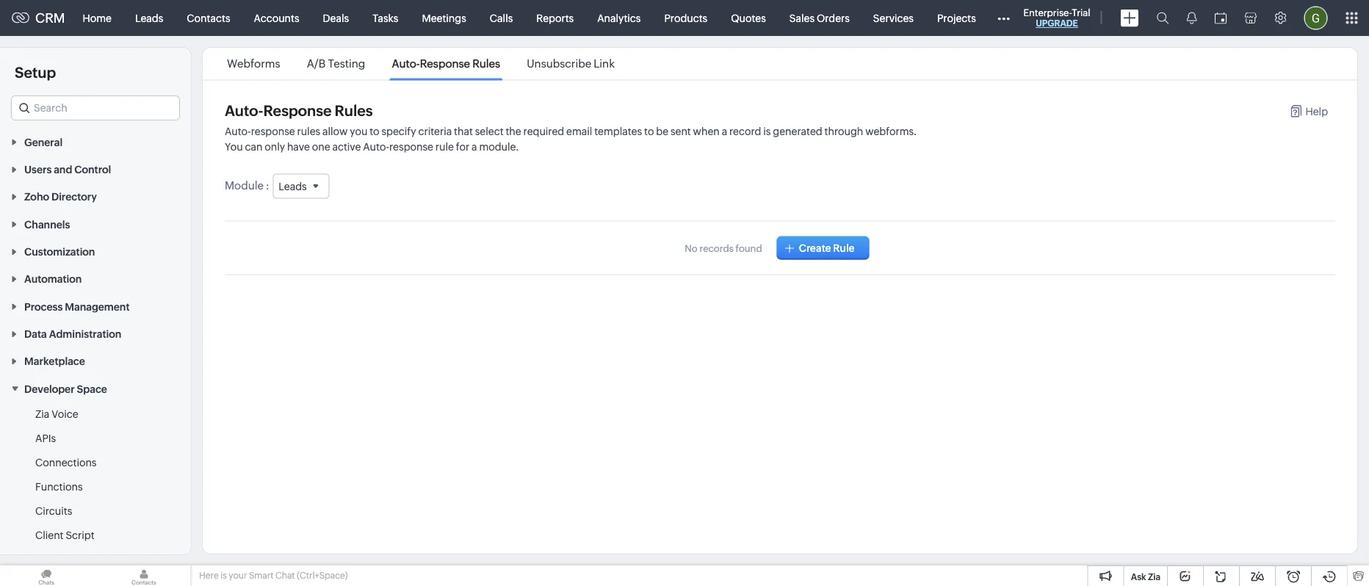 Task type: locate. For each thing, give the bounding box(es) containing it.
ask
[[1131, 572, 1146, 582]]

create rule button
[[777, 236, 869, 260]]

allow
[[322, 126, 348, 137]]

0 horizontal spatial a
[[472, 141, 477, 153]]

smart
[[249, 571, 274, 581]]

0 horizontal spatial zia
[[35, 408, 49, 420]]

1 vertical spatial response
[[389, 141, 433, 153]]

leads link
[[123, 0, 175, 36]]

list
[[214, 48, 628, 80]]

create rule
[[799, 242, 855, 254]]

response
[[420, 57, 470, 70], [263, 102, 332, 119]]

process management
[[24, 301, 130, 312]]

tasks
[[373, 12, 398, 24]]

1 vertical spatial zia
[[1148, 572, 1161, 582]]

here is your smart chat (ctrl+space)
[[199, 571, 348, 581]]

auto-response rules link
[[390, 57, 503, 70]]

products link
[[653, 0, 719, 36]]

auto- down you in the top left of the page
[[363, 141, 389, 153]]

1 horizontal spatial to
[[644, 126, 654, 137]]

data administration button
[[0, 320, 191, 347]]

profile element
[[1295, 0, 1337, 36]]

auto-response rules
[[392, 57, 500, 70], [225, 102, 373, 119]]

search image
[[1157, 12, 1169, 24]]

circuits link
[[35, 503, 72, 518]]

projects link
[[926, 0, 988, 36]]

projects
[[937, 12, 976, 24]]

response down meetings
[[420, 57, 470, 70]]

select
[[475, 126, 504, 137]]

criteria
[[418, 126, 452, 137]]

leads for leads field
[[279, 180, 307, 192]]

tasks link
[[361, 0, 410, 36]]

reports
[[536, 12, 574, 24]]

apis link
[[35, 431, 56, 445]]

is
[[763, 126, 771, 137], [221, 571, 227, 581]]

create menu image
[[1121, 9, 1139, 27]]

leads inside 'link'
[[135, 12, 163, 24]]

1 horizontal spatial is
[[763, 126, 771, 137]]

0 vertical spatial rules
[[472, 57, 500, 70]]

deals link
[[311, 0, 361, 36]]

enterprise-trial upgrade
[[1024, 7, 1091, 28]]

auto-response rules up rules
[[225, 102, 373, 119]]

None field
[[11, 95, 180, 120]]

apis
[[35, 432, 56, 444]]

quotes link
[[719, 0, 778, 36]]

your
[[229, 571, 247, 581]]

zia voice
[[35, 408, 78, 420]]

1 horizontal spatial auto-response rules
[[392, 57, 500, 70]]

have
[[287, 141, 310, 153]]

1 vertical spatial response
[[263, 102, 332, 119]]

search element
[[1148, 0, 1178, 36]]

to right you in the top left of the page
[[370, 126, 379, 137]]

leads inside field
[[279, 180, 307, 192]]

testing
[[328, 57, 365, 70]]

1 horizontal spatial rules
[[472, 57, 500, 70]]

0 horizontal spatial to
[[370, 126, 379, 137]]

zia right ask
[[1148, 572, 1161, 582]]

the
[[506, 126, 521, 137]]

is right record
[[763, 126, 771, 137]]

circuits
[[35, 505, 72, 517]]

1 vertical spatial is
[[221, 571, 227, 581]]

0 horizontal spatial response
[[251, 126, 295, 137]]

0 horizontal spatial auto-response rules
[[225, 102, 373, 119]]

(ctrl+space)
[[297, 571, 348, 581]]

developer space region
[[0, 402, 191, 586]]

rules
[[472, 57, 500, 70], [335, 102, 373, 119]]

quotes
[[731, 12, 766, 24]]

Leads field
[[273, 174, 330, 199]]

deals
[[323, 12, 349, 24]]

leads right home link
[[135, 12, 163, 24]]

zia left voice
[[35, 408, 49, 420]]

1 vertical spatial rules
[[335, 102, 373, 119]]

widgets link
[[35, 552, 75, 567]]

response down specify
[[389, 141, 433, 153]]

contacts
[[187, 12, 230, 24]]

rules down calls
[[472, 57, 500, 70]]

rules up you in the top left of the page
[[335, 102, 373, 119]]

ask zia
[[1131, 572, 1161, 582]]

analytics link
[[586, 0, 653, 36]]

through
[[825, 126, 863, 137]]

rules
[[297, 126, 320, 137]]

rule
[[435, 141, 454, 153]]

0 horizontal spatial leads
[[135, 12, 163, 24]]

analytics
[[597, 12, 641, 24]]

is left your on the bottom of page
[[221, 571, 227, 581]]

you
[[225, 141, 243, 153]]

module :
[[225, 179, 269, 192]]

0 vertical spatial leads
[[135, 12, 163, 24]]

widgets
[[35, 553, 75, 565]]

data
[[24, 328, 47, 340]]

sent
[[671, 126, 691, 137]]

to left be
[[644, 126, 654, 137]]

0 vertical spatial response
[[420, 57, 470, 70]]

create
[[799, 242, 831, 254]]

functions link
[[35, 479, 83, 494]]

response up rules
[[263, 102, 332, 119]]

profile image
[[1304, 6, 1328, 30]]

leads right : on the top left of page
[[279, 180, 307, 192]]

response up only
[[251, 126, 295, 137]]

generated
[[773, 126, 823, 137]]

a right for
[[472, 141, 477, 153]]

0 vertical spatial zia
[[35, 408, 49, 420]]

when
[[693, 126, 720, 137]]

1 horizontal spatial leads
[[279, 180, 307, 192]]

1 vertical spatial a
[[472, 141, 477, 153]]

auto-response rules down meetings
[[392, 57, 500, 70]]

rules inside list
[[472, 57, 500, 70]]

sales orders
[[790, 12, 850, 24]]

zia
[[35, 408, 49, 420], [1148, 572, 1161, 582]]

contacts image
[[98, 566, 190, 586]]

meetings link
[[410, 0, 478, 36]]

a right when
[[722, 126, 727, 137]]

enterprise-
[[1024, 7, 1072, 18]]

0 vertical spatial a
[[722, 126, 727, 137]]

webforms.
[[865, 126, 917, 137]]

2 to from the left
[[644, 126, 654, 137]]

1 horizontal spatial a
[[722, 126, 727, 137]]

0 vertical spatial is
[[763, 126, 771, 137]]

one
[[312, 141, 330, 153]]

auto-
[[392, 57, 420, 70], [225, 102, 263, 119], [225, 126, 251, 137], [363, 141, 389, 153]]

1 vertical spatial leads
[[279, 180, 307, 192]]

a
[[722, 126, 727, 137], [472, 141, 477, 153]]

leads
[[135, 12, 163, 24], [279, 180, 307, 192]]

calls link
[[478, 0, 525, 36]]

functions
[[35, 481, 83, 492]]

:
[[266, 179, 269, 192]]

connections
[[35, 456, 97, 468]]

channels
[[24, 218, 70, 230]]

directory
[[51, 191, 97, 203]]

0 vertical spatial auto-response rules
[[392, 57, 500, 70]]

1 horizontal spatial response
[[389, 141, 433, 153]]

specify
[[382, 126, 416, 137]]

1 horizontal spatial zia
[[1148, 572, 1161, 582]]



Task type: describe. For each thing, give the bounding box(es) containing it.
no records found
[[685, 243, 762, 254]]

auto- up you at the top left of page
[[225, 126, 251, 137]]

1 vertical spatial auto-response rules
[[225, 102, 373, 119]]

module
[[225, 179, 264, 192]]

crm
[[35, 10, 65, 26]]

trial
[[1072, 7, 1091, 18]]

0 vertical spatial response
[[251, 126, 295, 137]]

a/b testing
[[307, 57, 365, 70]]

chat
[[275, 571, 295, 581]]

required
[[523, 126, 564, 137]]

accounts link
[[242, 0, 311, 36]]

auto-response rules allow you to specify criteria that select the required email templates to be sent when a record is generated through webforms. you can only have one active auto-response rule for a module.
[[225, 126, 917, 153]]

meetings
[[422, 12, 466, 24]]

client script
[[35, 529, 94, 541]]

general button
[[0, 128, 191, 155]]

signals element
[[1178, 0, 1206, 36]]

client script link
[[35, 528, 94, 542]]

calendar image
[[1215, 12, 1227, 24]]

is inside auto-response rules allow you to specify criteria that select the required email templates to be sent when a record is generated through webforms. you can only have one active auto-response rule for a module.
[[763, 126, 771, 137]]

calls
[[490, 12, 513, 24]]

contacts link
[[175, 0, 242, 36]]

here
[[199, 571, 219, 581]]

automation
[[24, 273, 82, 285]]

products
[[664, 12, 708, 24]]

control
[[74, 164, 111, 175]]

0 horizontal spatial is
[[221, 571, 227, 581]]

marketplace button
[[0, 347, 191, 375]]

customization
[[24, 246, 95, 258]]

client
[[35, 529, 64, 541]]

zoho directory button
[[0, 183, 191, 210]]

management
[[65, 301, 130, 312]]

reports link
[[525, 0, 586, 36]]

unsubscribe link
[[527, 57, 615, 70]]

be
[[656, 126, 668, 137]]

administration
[[49, 328, 121, 340]]

signals image
[[1187, 12, 1197, 24]]

users and control button
[[0, 155, 191, 183]]

0 horizontal spatial response
[[263, 102, 332, 119]]

automation button
[[0, 265, 191, 292]]

auto- up can
[[225, 102, 263, 119]]

developer space
[[24, 383, 107, 395]]

for
[[456, 141, 469, 153]]

home
[[83, 12, 112, 24]]

found
[[736, 243, 762, 254]]

Other Modules field
[[988, 6, 1019, 30]]

developer space button
[[0, 375, 191, 402]]

no
[[685, 243, 698, 254]]

leads for leads 'link'
[[135, 12, 163, 24]]

orders
[[817, 12, 850, 24]]

records
[[700, 243, 734, 254]]

sales
[[790, 12, 815, 24]]

services
[[873, 12, 914, 24]]

0 horizontal spatial rules
[[335, 102, 373, 119]]

auto- down tasks link
[[392, 57, 420, 70]]

zoho
[[24, 191, 49, 203]]

templates
[[594, 126, 642, 137]]

Search text field
[[12, 96, 179, 120]]

active
[[332, 141, 361, 153]]

sales orders link
[[778, 0, 862, 36]]

chats image
[[0, 566, 93, 586]]

zia inside developer space region
[[35, 408, 49, 420]]

webforms link
[[225, 57, 283, 70]]

1 horizontal spatial response
[[420, 57, 470, 70]]

list containing webforms
[[214, 48, 628, 80]]

process
[[24, 301, 63, 312]]

upgrade
[[1036, 18, 1078, 28]]

accounts
[[254, 12, 299, 24]]

rule
[[833, 242, 855, 254]]

crm link
[[12, 10, 65, 26]]

script
[[66, 529, 94, 541]]

developer
[[24, 383, 75, 395]]

unsubscribe link link
[[525, 57, 617, 70]]

email
[[566, 126, 592, 137]]

general
[[24, 136, 63, 148]]

users
[[24, 164, 52, 175]]

setup
[[15, 64, 56, 81]]

channels button
[[0, 210, 191, 238]]

only
[[265, 141, 285, 153]]

a/b
[[307, 57, 326, 70]]

1 to from the left
[[370, 126, 379, 137]]

home link
[[71, 0, 123, 36]]

auto-response rules inside list
[[392, 57, 500, 70]]

customization button
[[0, 238, 191, 265]]

space
[[77, 383, 107, 395]]

unsubscribe
[[527, 57, 591, 70]]

create menu element
[[1112, 0, 1148, 36]]

module.
[[479, 141, 519, 153]]

services link
[[862, 0, 926, 36]]



Task type: vqa. For each thing, say whether or not it's contained in the screenshot.
Followers
no



